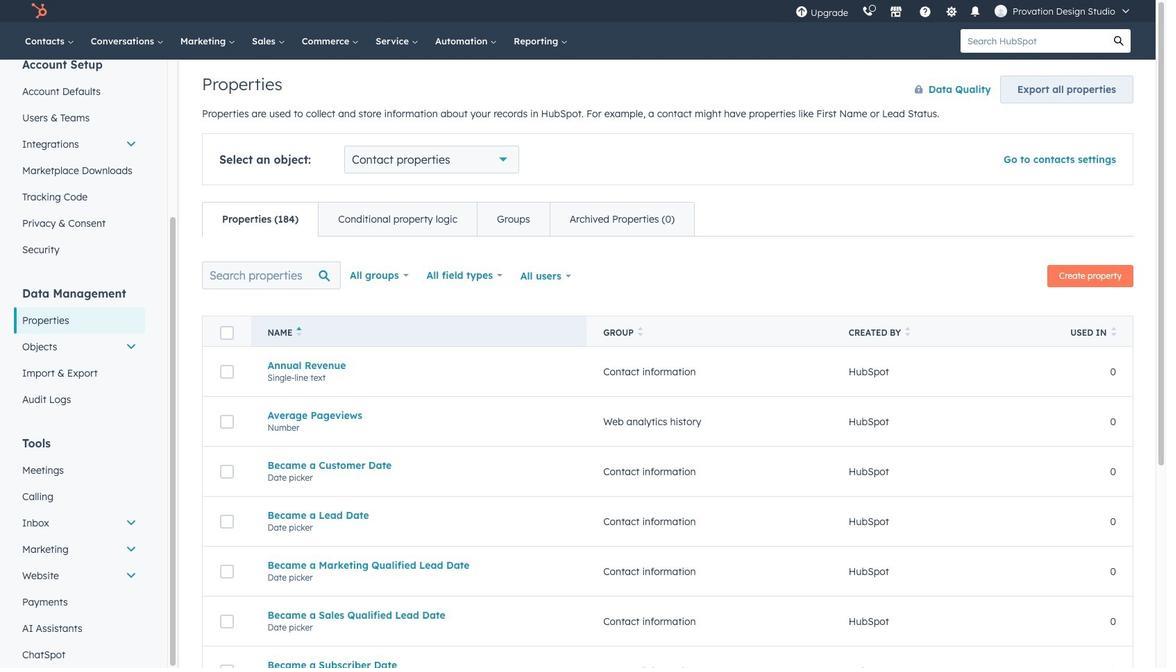 Task type: describe. For each thing, give the bounding box(es) containing it.
1 press to sort. element from the left
[[638, 327, 643, 339]]

tools element
[[14, 436, 145, 668]]

3 press to sort. image from the left
[[1111, 327, 1116, 337]]

1 press to sort. image from the left
[[638, 327, 643, 337]]

marketplaces image
[[890, 6, 902, 19]]

Search search field
[[202, 262, 341, 289]]

Search HubSpot search field
[[961, 29, 1107, 53]]

account setup element
[[14, 57, 145, 263]]

3 press to sort. element from the left
[[1111, 327, 1116, 339]]

2 press to sort. element from the left
[[905, 327, 910, 339]]



Task type: locate. For each thing, give the bounding box(es) containing it.
press to sort. image
[[638, 327, 643, 337], [905, 327, 910, 337], [1111, 327, 1116, 337]]

ascending sort. press to sort descending. image
[[297, 327, 302, 337]]

james peterson image
[[995, 5, 1007, 17]]

2 horizontal spatial press to sort. image
[[1111, 327, 1116, 337]]

0 horizontal spatial press to sort. image
[[638, 327, 643, 337]]

menu
[[789, 0, 1139, 22]]

1 horizontal spatial press to sort. image
[[905, 327, 910, 337]]

0 horizontal spatial press to sort. element
[[638, 327, 643, 339]]

2 press to sort. image from the left
[[905, 327, 910, 337]]

2 horizontal spatial press to sort. element
[[1111, 327, 1116, 339]]

tab panel
[[202, 236, 1133, 668]]

tab list
[[202, 202, 695, 237]]

1 horizontal spatial press to sort. element
[[905, 327, 910, 339]]

press to sort. element
[[638, 327, 643, 339], [905, 327, 910, 339], [1111, 327, 1116, 339]]

data management element
[[14, 286, 145, 413]]

ascending sort. press to sort descending. element
[[297, 327, 302, 339]]



Task type: vqa. For each thing, say whether or not it's contained in the screenshot.
tab list
yes



